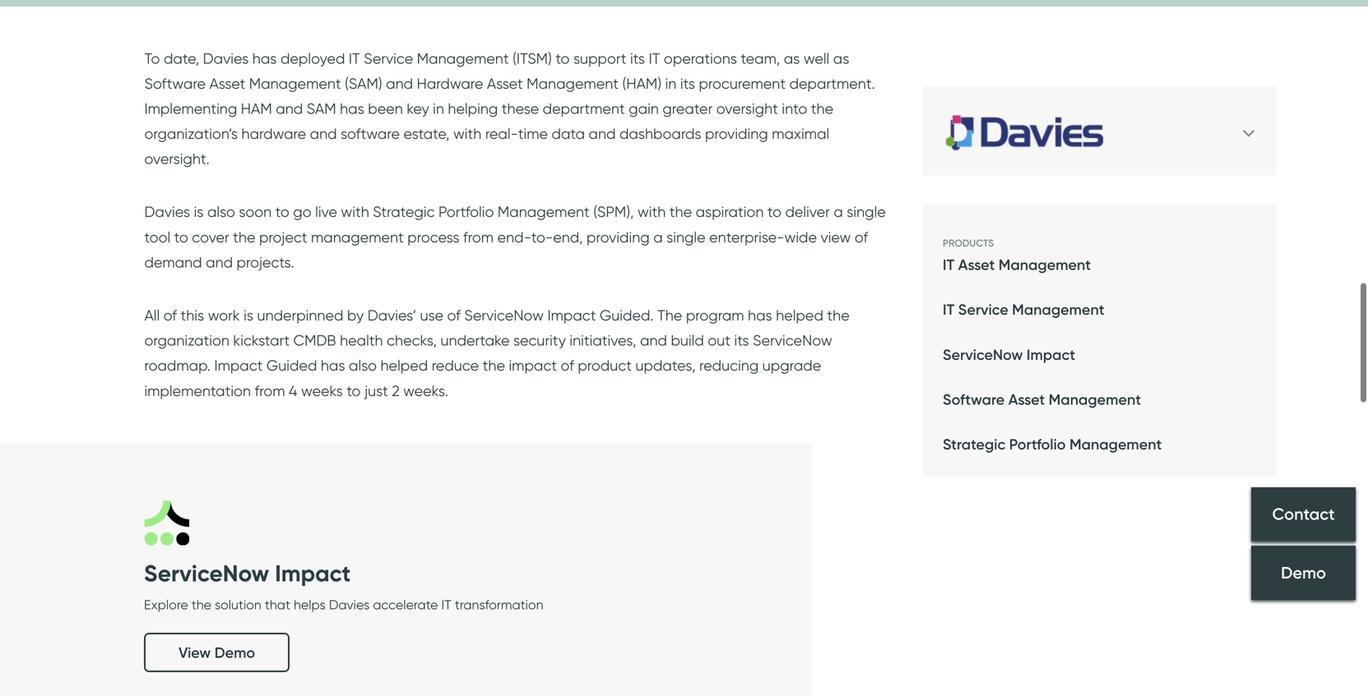 Task type: describe. For each thing, give the bounding box(es) containing it.
soon
[[239, 203, 272, 221]]

management
[[311, 228, 404, 246]]

strategic portfolio management
[[943, 436, 1162, 454]]

organization's
[[144, 125, 238, 143]]

products
[[943, 237, 994, 249]]

software asset management link
[[943, 387, 1141, 413]]

contact
[[1272, 504, 1335, 524]]

demand
[[144, 253, 202, 271]]

upgrade
[[762, 357, 821, 375]]

servicenow up undertake
[[464, 306, 544, 325]]

davies is also soon to go live with strategic portfolio management (spm), with the aspiration to deliver a single tool to cover the project management process from end-to-end, providing a single enterprise-wide view of demand and projects.
[[144, 203, 886, 271]]

providing inside davies is also soon to go live with strategic portfolio management (spm), with the aspiration to deliver a single tool to cover the project management process from end-to-end, providing a single enterprise-wide view of demand and projects.
[[587, 228, 650, 246]]

management inside products it asset management
[[999, 256, 1091, 274]]

transformation
[[455, 597, 543, 613]]

department.
[[789, 74, 875, 92]]

impact up helps
[[275, 560, 351, 588]]

these
[[502, 99, 539, 118]]

accelerate
[[373, 597, 438, 613]]

and inside davies is also soon to go live with strategic portfolio management (spm), with the aspiration to deliver a single tool to cover the project management process from end-to-end, providing a single enterprise-wide view of demand and projects.
[[206, 253, 233, 271]]

servicenow down it service management link
[[943, 346, 1023, 364]]

it service management link
[[943, 298, 1105, 323]]

davies inside davies is also soon to go live with strategic portfolio management (spm), with the aspiration to deliver a single tool to cover the project management process from end-to-end, providing a single enterprise-wide view of demand and projects.
[[144, 203, 190, 221]]

gain
[[629, 99, 659, 118]]

0 horizontal spatial single
[[667, 228, 706, 246]]

all of this work is underpinned by davies' use of servicenow impact guided. the program has helped the organization kickstart cmdb health checks, undertake security initiatives, and build out its servicenow roadmap. impact guided has also helped reduce the impact of product updates, reducing upgrade implementation from 4 weeks to just 2 weeks.
[[144, 306, 850, 400]]

2
[[392, 382, 400, 400]]

checks,
[[387, 332, 437, 350]]

davies logo image
[[943, 106, 1107, 160]]

1 vertical spatial portfolio
[[1009, 436, 1066, 454]]

updates,
[[636, 357, 696, 375]]

guided.
[[600, 306, 654, 325]]

the right explore
[[191, 597, 211, 613]]

just
[[364, 382, 388, 400]]

asset inside products it asset management
[[958, 256, 995, 274]]

procurement
[[699, 74, 786, 92]]

data
[[552, 125, 585, 143]]

servicenow up solution
[[144, 560, 269, 588]]

the left aspiration on the right top of the page
[[670, 203, 692, 221]]

been
[[368, 99, 403, 118]]

has up weeks
[[321, 357, 345, 375]]

the down undertake
[[483, 357, 505, 375]]

impact up software asset management
[[1027, 346, 1075, 364]]

into
[[782, 99, 807, 118]]

oversight
[[716, 99, 778, 118]]

reducing
[[699, 357, 759, 375]]

ham
[[241, 99, 272, 118]]

organization
[[144, 332, 229, 350]]

asset down the servicenow impact link
[[1008, 391, 1045, 409]]

(ham)
[[622, 74, 662, 92]]

hardware
[[417, 74, 483, 92]]

time
[[518, 125, 548, 143]]

1 horizontal spatial a
[[834, 203, 843, 221]]

and up been at the top of the page
[[386, 74, 413, 92]]

(itsm)
[[513, 49, 552, 67]]

that
[[265, 597, 290, 613]]

initiatives,
[[570, 332, 636, 350]]

to-
[[531, 228, 553, 246]]

0 horizontal spatial with
[[341, 203, 369, 221]]

0 vertical spatial demo
[[1281, 563, 1326, 583]]

to inside all of this work is underpinned by davies' use of servicenow impact guided. the program has helped the organization kickstart cmdb health checks, undertake security initiatives, and build out its servicenow roadmap. impact guided has also helped reduce the impact of product updates, reducing upgrade implementation from 4 weeks to just 2 weeks.
[[347, 382, 361, 400]]

this
[[181, 306, 204, 325]]

solution
[[215, 597, 262, 613]]

undertake
[[441, 332, 510, 350]]

implementing
[[144, 99, 237, 118]]

products it asset management
[[943, 237, 1091, 274]]

also inside davies is also soon to go live with strategic portfolio management (spm), with the aspiration to deliver a single tool to cover the project management process from end-to-end, providing a single enterprise-wide view of demand and projects.
[[207, 203, 235, 221]]

cmdb
[[293, 332, 336, 350]]

and inside all of this work is underpinned by davies' use of servicenow impact guided. the program has helped the organization kickstart cmdb health checks, undertake security initiatives, and build out its servicenow roadmap. impact guided has also helped reduce the impact of product updates, reducing upgrade implementation from 4 weeks to just 2 weeks.
[[640, 332, 667, 350]]

roadmap.
[[144, 357, 211, 375]]

tool
[[144, 228, 170, 246]]

software
[[341, 125, 400, 143]]

weeks.
[[403, 382, 448, 400]]

support
[[573, 49, 626, 67]]

guided
[[266, 357, 317, 375]]

team,
[[741, 49, 780, 67]]

end,
[[553, 228, 583, 246]]

impact up the initiatives,
[[547, 306, 596, 325]]

weeks
[[301, 382, 343, 400]]

view
[[179, 644, 211, 662]]

projects.
[[237, 253, 294, 271]]

1 horizontal spatial single
[[847, 203, 886, 221]]

from inside all of this work is underpinned by davies' use of servicenow impact guided. the program has helped the organization kickstart cmdb health checks, undertake security initiatives, and build out its servicenow roadmap. impact guided has also helped reduce the impact of product updates, reducing upgrade implementation from 4 weeks to just 2 weeks.
[[255, 382, 285, 400]]

maximal
[[772, 125, 829, 143]]

demo link
[[1251, 546, 1356, 600]]

has right program
[[748, 306, 772, 325]]

strategic portfolio management link
[[943, 432, 1162, 457]]

security
[[513, 332, 566, 350]]

of right impact on the bottom left of page
[[561, 357, 574, 375]]

build
[[671, 332, 704, 350]]

cover
[[192, 228, 229, 246]]

health
[[340, 332, 383, 350]]

is inside all of this work is underpinned by davies' use of servicenow impact guided. the program has helped the organization kickstart cmdb health checks, undertake security initiatives, and build out its servicenow roadmap. impact guided has also helped reduce the impact of product updates, reducing upgrade implementation from 4 weeks to just 2 weeks.
[[244, 306, 253, 325]]

contact link
[[1251, 488, 1356, 542]]

impact down kickstart
[[214, 357, 263, 375]]

dashboards
[[619, 125, 701, 143]]

helps
[[294, 597, 326, 613]]

it asset management link
[[943, 253, 1091, 278]]

from inside davies is also soon to go live with strategic portfolio management (spm), with the aspiration to deliver a single tool to cover the project management process from end-to-end, providing a single enterprise-wide view of demand and projects.
[[463, 228, 494, 246]]

reduce
[[432, 357, 479, 375]]

out
[[708, 332, 731, 350]]

management inside software asset management link
[[1049, 391, 1141, 409]]

the down view
[[827, 306, 850, 325]]

to
[[144, 49, 160, 67]]

to right tool
[[174, 228, 188, 246]]

1 horizontal spatial strategic
[[943, 436, 1006, 454]]



Task type: locate. For each thing, give the bounding box(es) containing it.
software down the servicenow impact link
[[943, 391, 1005, 409]]

demo right 'view'
[[215, 644, 255, 662]]

0 vertical spatial also
[[207, 203, 235, 221]]

0 vertical spatial helped
[[776, 306, 823, 325]]

management inside davies is also soon to go live with strategic portfolio management (spm), with the aspiration to deliver a single tool to cover the project management process from end-to-end, providing a single enterprise-wide view of demand and projects.
[[498, 203, 590, 221]]

management inside strategic portfolio management link
[[1070, 436, 1162, 454]]

1 vertical spatial from
[[255, 382, 285, 400]]

its inside all of this work is underpinned by davies' use of servicenow impact guided. the program has helped the organization kickstart cmdb health checks, undertake security initiatives, and build out its servicenow roadmap. impact guided has also helped reduce the impact of product updates, reducing upgrade implementation from 4 weeks to just 2 weeks.
[[734, 332, 749, 350]]

software asset management
[[943, 391, 1141, 409]]

deployed
[[281, 49, 345, 67]]

strategic inside davies is also soon to go live with strategic portfolio management (spm), with the aspiration to deliver a single tool to cover the project management process from end-to-end, providing a single enterprise-wide view of demand and projects.
[[373, 203, 435, 221]]

program
[[686, 306, 744, 325]]

view
[[821, 228, 851, 246]]

1 horizontal spatial is
[[244, 306, 253, 325]]

key
[[407, 99, 429, 118]]

also inside all of this work is underpinned by davies' use of servicenow impact guided. the program has helped the organization kickstart cmdb health checks, undertake security initiatives, and build out its servicenow roadmap. impact guided has also helped reduce the impact of product updates, reducing upgrade implementation from 4 weeks to just 2 weeks.
[[349, 357, 377, 375]]

from
[[463, 228, 494, 246], [255, 382, 285, 400]]

1 horizontal spatial providing
[[705, 125, 768, 143]]

is up the cover
[[194, 203, 204, 221]]

service
[[364, 49, 413, 67], [958, 301, 1008, 319]]

(sam)
[[345, 74, 382, 92]]

single
[[847, 203, 886, 221], [667, 228, 706, 246]]

servicenow up upgrade
[[753, 332, 832, 350]]

real-
[[485, 125, 518, 143]]

servicenow impact
[[943, 346, 1075, 364], [144, 560, 351, 588]]

has down (sam)
[[340, 99, 364, 118]]

1 vertical spatial a
[[653, 228, 663, 246]]

1 vertical spatial helped
[[381, 357, 428, 375]]

0 horizontal spatial also
[[207, 203, 235, 221]]

2 vertical spatial its
[[734, 332, 749, 350]]

the down soon
[[233, 228, 255, 246]]

1 horizontal spatial its
[[680, 74, 695, 92]]

0 vertical spatial from
[[463, 228, 494, 246]]

single down aspiration on the right top of the page
[[667, 228, 706, 246]]

deliver
[[785, 203, 830, 221]]

to right (itsm)
[[556, 49, 570, 67]]

all
[[144, 306, 160, 325]]

to left go
[[275, 203, 289, 221]]

to
[[556, 49, 570, 67], [275, 203, 289, 221], [767, 203, 782, 221], [174, 228, 188, 246], [347, 382, 361, 400]]

asset down products
[[958, 256, 995, 274]]

use
[[420, 306, 443, 325]]

software down date,
[[144, 74, 206, 92]]

and
[[386, 74, 413, 92], [276, 99, 303, 118], [310, 125, 337, 143], [589, 125, 616, 143], [206, 253, 233, 271], [640, 332, 667, 350]]

has
[[252, 49, 277, 67], [340, 99, 364, 118], [748, 306, 772, 325], [321, 357, 345, 375]]

project
[[259, 228, 307, 246]]

greater
[[663, 99, 713, 118]]

1 horizontal spatial software
[[943, 391, 1005, 409]]

a up the
[[653, 228, 663, 246]]

operations
[[664, 49, 737, 67]]

0 horizontal spatial servicenow impact
[[144, 560, 351, 588]]

providing down oversight
[[705, 125, 768, 143]]

from left 4 at bottom left
[[255, 382, 285, 400]]

impact
[[509, 357, 557, 375]]

0 horizontal spatial in
[[433, 99, 444, 118]]

0 horizontal spatial a
[[653, 228, 663, 246]]

1 horizontal spatial with
[[453, 125, 482, 143]]

also up the cover
[[207, 203, 235, 221]]

1 vertical spatial providing
[[587, 228, 650, 246]]

providing down (spm),
[[587, 228, 650, 246]]

software inside to date, davies has deployed it service management (itsm) to support its it operations team, as well as software asset management (sam) and hardware asset management (ham) in its procurement department. implementing ham and sam has been key in helping these department gain greater oversight into the organization's hardware and software estate, with real-time data and dashboards providing maximal oversight.
[[144, 74, 206, 92]]

also
[[207, 203, 235, 221], [349, 357, 377, 375]]

0 vertical spatial providing
[[705, 125, 768, 143]]

its up greater
[[680, 74, 695, 92]]

helped
[[776, 306, 823, 325], [381, 357, 428, 375]]

is inside davies is also soon to go live with strategic portfolio management (spm), with the aspiration to deliver a single tool to cover the project management process from end-to-end, providing a single enterprise-wide view of demand and projects.
[[194, 203, 204, 221]]

as right well
[[833, 49, 849, 67]]

to date, davies has deployed it service management (itsm) to support its it operations team, as well as software asset management (sam) and hardware asset management (ham) in its procurement department. implementing ham and sam has been key in helping these department gain greater oversight into the organization's hardware and software estate, with real-time data and dashboards providing maximal oversight.
[[144, 49, 875, 168]]

well
[[804, 49, 829, 67]]

it inside products it asset management
[[943, 256, 955, 274]]

with up the management
[[341, 203, 369, 221]]

of right view
[[855, 228, 868, 246]]

servicenow impact up solution
[[144, 560, 351, 588]]

in right (ham)
[[665, 74, 677, 92]]

1 horizontal spatial in
[[665, 74, 677, 92]]

1 horizontal spatial from
[[463, 228, 494, 246]]

demo down contact link
[[1281, 563, 1326, 583]]

with
[[453, 125, 482, 143], [341, 203, 369, 221], [638, 203, 666, 221]]

it service management
[[943, 301, 1105, 319]]

its up (ham)
[[630, 49, 645, 67]]

1 horizontal spatial demo
[[1281, 563, 1326, 583]]

1 horizontal spatial servicenow impact
[[943, 346, 1075, 364]]

asset up ham
[[209, 74, 245, 92]]

live
[[315, 203, 337, 221]]

helping
[[448, 99, 498, 118]]

davies right helps
[[329, 597, 370, 613]]

1 horizontal spatial davies
[[203, 49, 249, 67]]

and up updates,
[[640, 332, 667, 350]]

software
[[144, 74, 206, 92], [943, 391, 1005, 409]]

with inside to date, davies has deployed it service management (itsm) to support its it operations team, as well as software asset management (sam) and hardware asset management (ham) in its procurement department. implementing ham and sam has been key in helping these department gain greater oversight into the organization's hardware and software estate, with real-time data and dashboards providing maximal oversight.
[[453, 125, 482, 143]]

providing inside to date, davies has deployed it service management (itsm) to support its it operations team, as well as software asset management (sam) and hardware asset management (ham) in its procurement department. implementing ham and sam has been key in helping these department gain greater oversight into the organization's hardware and software estate, with real-time data and dashboards providing maximal oversight.
[[705, 125, 768, 143]]

1 vertical spatial in
[[433, 99, 444, 118]]

of right all at the top
[[163, 306, 177, 325]]

0 horizontal spatial strategic
[[373, 203, 435, 221]]

go
[[293, 203, 312, 221]]

and up hardware
[[276, 99, 303, 118]]

and down sam
[[310, 125, 337, 143]]

davies up tool
[[144, 203, 190, 221]]

0 horizontal spatial davies
[[144, 203, 190, 221]]

0 vertical spatial its
[[630, 49, 645, 67]]

0 horizontal spatial demo
[[215, 644, 255, 662]]

portfolio down software asset management link
[[1009, 436, 1066, 454]]

1 vertical spatial strategic
[[943, 436, 1006, 454]]

with down helping
[[453, 125, 482, 143]]

portfolio
[[438, 203, 494, 221], [1009, 436, 1066, 454]]

1 vertical spatial davies
[[144, 203, 190, 221]]

management inside it service management link
[[1012, 301, 1105, 319]]

service up (sam)
[[364, 49, 413, 67]]

1 vertical spatial single
[[667, 228, 706, 246]]

impact
[[547, 306, 596, 325], [1027, 346, 1075, 364], [214, 357, 263, 375], [275, 560, 351, 588]]

asset
[[209, 74, 245, 92], [487, 74, 523, 92], [958, 256, 995, 274], [1008, 391, 1045, 409]]

0 horizontal spatial service
[[364, 49, 413, 67]]

1 vertical spatial its
[[680, 74, 695, 92]]

4
[[289, 382, 297, 400]]

1 as from the left
[[784, 49, 800, 67]]

the down "department."
[[811, 99, 833, 118]]

to inside to date, davies has deployed it service management (itsm) to support its it operations team, as well as software asset management (sam) and hardware asset management (ham) in its procurement department. implementing ham and sam has been key in helping these department gain greater oversight into the organization's hardware and software estate, with real-time data and dashboards providing maximal oversight.
[[556, 49, 570, 67]]

1 horizontal spatial as
[[833, 49, 849, 67]]

0 vertical spatial portfolio
[[438, 203, 494, 221]]

view demo
[[179, 644, 255, 662]]

the inside to date, davies has deployed it service management (itsm) to support its it operations team, as well as software asset management (sam) and hardware asset management (ham) in its procurement department. implementing ham and sam has been key in helping these department gain greater oversight into the organization's hardware and software estate, with real-time data and dashboards providing maximal oversight.
[[811, 99, 833, 118]]

0 horizontal spatial helped
[[381, 357, 428, 375]]

1 vertical spatial demo
[[215, 644, 255, 662]]

0 vertical spatial davies
[[203, 49, 249, 67]]

davies inside to date, davies has deployed it service management (itsm) to support its it operations team, as well as software asset management (sam) and hardware asset management (ham) in its procurement department. implementing ham and sam has been key in helping these department gain greater oversight into the organization's hardware and software estate, with real-time data and dashboards providing maximal oversight.
[[203, 49, 249, 67]]

0 vertical spatial software
[[144, 74, 206, 92]]

portfolio inside davies is also soon to go live with strategic portfolio management (spm), with the aspiration to deliver a single tool to cover the project management process from end-to-end, providing a single enterprise-wide view of demand and projects.
[[438, 203, 494, 221]]

wide
[[784, 228, 817, 246]]

the
[[657, 306, 682, 325]]

as left well
[[784, 49, 800, 67]]

0 horizontal spatial as
[[784, 49, 800, 67]]

davies right date,
[[203, 49, 249, 67]]

0 vertical spatial is
[[194, 203, 204, 221]]

from left end- on the left top of the page
[[463, 228, 494, 246]]

view demo link
[[144, 634, 290, 673]]

1 vertical spatial servicenow impact
[[144, 560, 351, 588]]

0 vertical spatial a
[[834, 203, 843, 221]]

0 vertical spatial service
[[364, 49, 413, 67]]

estate,
[[404, 125, 450, 143]]

0 vertical spatial single
[[847, 203, 886, 221]]

0 horizontal spatial portfolio
[[438, 203, 494, 221]]

its
[[630, 49, 645, 67], [680, 74, 695, 92], [734, 332, 749, 350]]

2 as from the left
[[833, 49, 849, 67]]

has left deployed
[[252, 49, 277, 67]]

davies
[[203, 49, 249, 67], [144, 203, 190, 221], [329, 597, 370, 613]]

0 horizontal spatial providing
[[587, 228, 650, 246]]

helped up upgrade
[[776, 306, 823, 325]]

1 vertical spatial also
[[349, 357, 377, 375]]

in
[[665, 74, 677, 92], [433, 99, 444, 118]]

underpinned
[[257, 306, 343, 325]]

2 vertical spatial davies
[[329, 597, 370, 613]]

davies'
[[367, 306, 416, 325]]

a up view
[[834, 203, 843, 221]]

is right work
[[244, 306, 253, 325]]

explore the solution that helps davies accelerate it transformation
[[144, 597, 543, 613]]

single up view
[[847, 203, 886, 221]]

2 horizontal spatial davies
[[329, 597, 370, 613]]

the
[[811, 99, 833, 118], [670, 203, 692, 221], [233, 228, 255, 246], [827, 306, 850, 325], [483, 357, 505, 375], [191, 597, 211, 613]]

with right (spm),
[[638, 203, 666, 221]]

portfolio up the process
[[438, 203, 494, 221]]

1 horizontal spatial service
[[958, 301, 1008, 319]]

of inside davies is also soon to go live with strategic portfolio management (spm), with the aspiration to deliver a single tool to cover the project management process from end-to-end, providing a single enterprise-wide view of demand and projects.
[[855, 228, 868, 246]]

2 horizontal spatial with
[[638, 203, 666, 221]]

1 horizontal spatial helped
[[776, 306, 823, 325]]

servicenow impact down it service management link
[[943, 346, 1075, 364]]

of right the use
[[447, 306, 461, 325]]

its right out
[[734, 332, 749, 350]]

1 vertical spatial service
[[958, 301, 1008, 319]]

and down the cover
[[206, 253, 233, 271]]

in right 'key'
[[433, 99, 444, 118]]

0 vertical spatial strategic
[[373, 203, 435, 221]]

1 vertical spatial software
[[943, 391, 1005, 409]]

0 horizontal spatial from
[[255, 382, 285, 400]]

end-
[[497, 228, 531, 246]]

a
[[834, 203, 843, 221], [653, 228, 663, 246]]

department
[[543, 99, 625, 118]]

service inside to date, davies has deployed it service management (itsm) to support its it operations team, as well as software asset management (sam) and hardware asset management (ham) in its procurement department. implementing ham and sam has been key in helping these department gain greater oversight into the organization's hardware and software estate, with real-time data and dashboards providing maximal oversight.
[[364, 49, 413, 67]]

and down department
[[589, 125, 616, 143]]

0 horizontal spatial software
[[144, 74, 206, 92]]

0 horizontal spatial its
[[630, 49, 645, 67]]

strategic down software asset management link
[[943, 436, 1006, 454]]

oversight.
[[144, 150, 210, 168]]

to left the just
[[347, 382, 361, 400]]

1 horizontal spatial portfolio
[[1009, 436, 1066, 454]]

service up the servicenow impact link
[[958, 301, 1008, 319]]

1 vertical spatial is
[[244, 306, 253, 325]]

0 horizontal spatial is
[[194, 203, 204, 221]]

hardware
[[242, 125, 306, 143]]

0 vertical spatial in
[[665, 74, 677, 92]]

of
[[855, 228, 868, 246], [163, 306, 177, 325], [447, 306, 461, 325], [561, 357, 574, 375]]

enterprise-
[[709, 228, 784, 246]]

(spm),
[[593, 203, 634, 221]]

1 horizontal spatial also
[[349, 357, 377, 375]]

sam
[[307, 99, 336, 118]]

to left 'deliver'
[[767, 203, 782, 221]]

2 horizontal spatial its
[[734, 332, 749, 350]]

0 vertical spatial servicenow impact
[[943, 346, 1075, 364]]

also down health
[[349, 357, 377, 375]]

work
[[208, 306, 240, 325]]

strategic up the process
[[373, 203, 435, 221]]

asset up these
[[487, 74, 523, 92]]

aspiration
[[696, 203, 764, 221]]

product
[[578, 357, 632, 375]]

implementation
[[144, 382, 251, 400]]

process
[[407, 228, 460, 246]]

helped down checks, at the left
[[381, 357, 428, 375]]

kickstart
[[233, 332, 290, 350]]

technology icon image
[[144, 501, 189, 546]]

explore
[[144, 597, 188, 613]]



Task type: vqa. For each thing, say whether or not it's contained in the screenshot.
Customer
no



